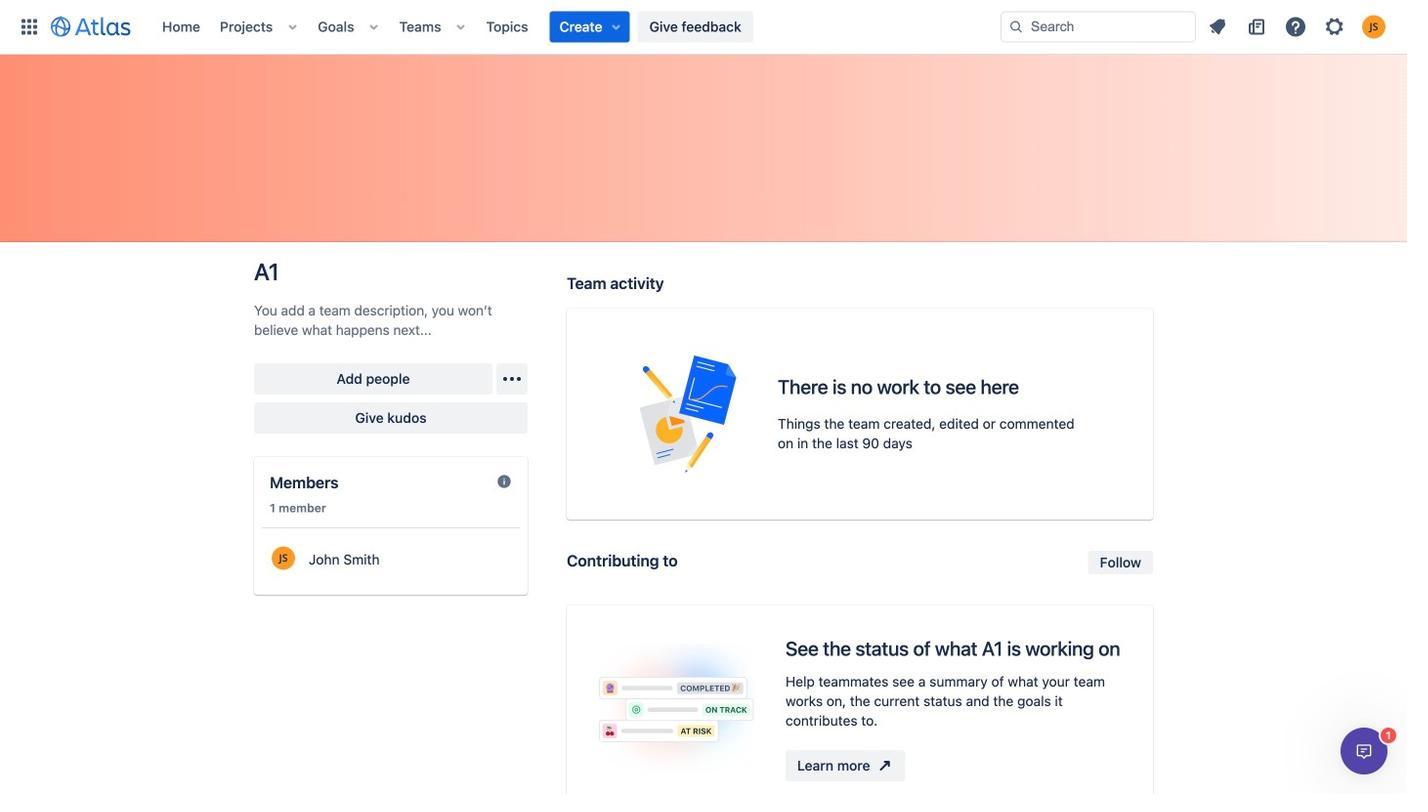 Task type: vqa. For each thing, say whether or not it's contained in the screenshot.
:running_shirt_with_sash: image
no



Task type: locate. For each thing, give the bounding box(es) containing it.
search image
[[1009, 19, 1024, 35]]

switch to... image
[[18, 15, 41, 39]]

None search field
[[1001, 11, 1196, 43]]

account image
[[1363, 15, 1386, 39]]

settings image
[[1324, 15, 1347, 39]]

dialog
[[1341, 728, 1388, 775]]

banner
[[0, 0, 1408, 55]]



Task type: describe. For each thing, give the bounding box(es) containing it.
top element
[[12, 0, 1001, 54]]

Search field
[[1001, 11, 1196, 43]]

help image
[[1284, 15, 1308, 39]]

actions image
[[500, 368, 524, 391]]

notifications image
[[1206, 15, 1230, 39]]



